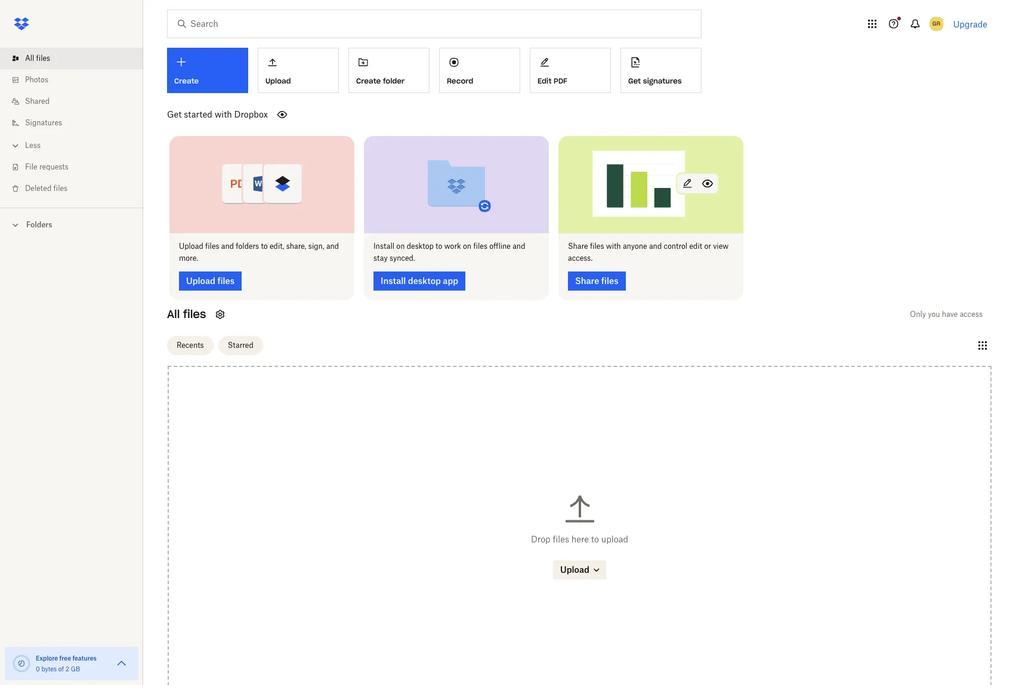 Task type: describe. For each thing, give the bounding box(es) containing it.
edit
[[538, 76, 552, 85]]

requests
[[39, 162, 69, 171]]

files inside install on desktop to work on files offline and stay synced.
[[474, 242, 488, 250]]

folders
[[236, 242, 259, 250]]

with for files
[[606, 242, 621, 250]]

file requests link
[[10, 156, 143, 178]]

sign,
[[309, 242, 325, 250]]

quota usage element
[[12, 654, 31, 673]]

access
[[960, 310, 983, 319]]

files inside the upload files and folders to edit, share, sign, and more.
[[205, 242, 219, 250]]

offline
[[490, 242, 511, 250]]

share,
[[286, 242, 307, 250]]

deleted
[[25, 184, 52, 193]]

signatures
[[643, 76, 682, 85]]

get signatures button
[[621, 48, 702, 93]]

share for share files
[[576, 276, 600, 286]]

gr button
[[928, 14, 947, 33]]

0 horizontal spatial upload button
[[258, 48, 339, 93]]

2 and from the left
[[326, 242, 339, 250]]

features
[[72, 655, 97, 662]]

2 on from the left
[[463, 242, 472, 250]]

synced.
[[390, 253, 415, 262]]

all files list item
[[0, 48, 143, 69]]

edit pdf button
[[530, 48, 611, 93]]

install desktop app button
[[374, 271, 466, 290]]

to for drop files here to upload
[[591, 534, 599, 544]]

edit
[[690, 242, 703, 250]]

files inside list item
[[36, 54, 50, 63]]

upload down drop files here to upload
[[561, 565, 590, 575]]

create folder
[[356, 76, 405, 85]]

of
[[58, 666, 64, 673]]

shared
[[25, 97, 50, 106]]

shared link
[[10, 91, 143, 112]]

all files link
[[10, 48, 143, 69]]

deleted files link
[[10, 178, 143, 199]]

photos link
[[10, 69, 143, 91]]

work
[[445, 242, 461, 250]]

upload files
[[186, 276, 235, 286]]

access.
[[568, 253, 593, 262]]

less
[[25, 141, 41, 150]]

upload
[[602, 534, 629, 544]]

install desktop app
[[381, 276, 459, 286]]

create for create
[[174, 76, 199, 85]]

2
[[66, 666, 69, 673]]

explore
[[36, 655, 58, 662]]

install for install on desktop to work on files offline and stay synced.
[[374, 242, 395, 250]]

bytes
[[41, 666, 57, 673]]

create button
[[167, 48, 248, 93]]

only
[[911, 310, 927, 319]]

files inside "link"
[[53, 184, 68, 193]]

desktop inside button
[[408, 276, 441, 286]]

view
[[714, 242, 729, 250]]

gr
[[933, 20, 941, 27]]

get started with dropbox
[[167, 109, 268, 119]]

0
[[36, 666, 40, 673]]

pdf
[[554, 76, 568, 85]]

starred
[[228, 341, 254, 350]]

to inside the upload files and folders to edit, share, sign, and more.
[[261, 242, 268, 250]]

all files inside list item
[[25, 54, 50, 63]]

gb
[[71, 666, 80, 673]]

have
[[943, 310, 958, 319]]

list containing all files
[[0, 41, 143, 208]]

file
[[25, 162, 37, 171]]

get signatures
[[629, 76, 682, 85]]

more.
[[179, 253, 198, 262]]

upload up dropbox
[[266, 76, 291, 85]]

control
[[664, 242, 688, 250]]

free
[[59, 655, 71, 662]]

edit,
[[270, 242, 284, 250]]



Task type: locate. For each thing, give the bounding box(es) containing it.
1 vertical spatial upload button
[[553, 560, 607, 580]]

0 horizontal spatial with
[[215, 109, 232, 119]]

and inside install on desktop to work on files offline and stay synced.
[[513, 242, 526, 250]]

record
[[447, 76, 474, 85]]

to
[[261, 242, 268, 250], [436, 242, 443, 250], [591, 534, 599, 544]]

1 horizontal spatial with
[[606, 242, 621, 250]]

1 horizontal spatial upload button
[[553, 560, 607, 580]]

all up the "recents"
[[167, 307, 180, 321]]

upgrade
[[954, 19, 988, 29]]

with inside share files with anyone and control edit or view access.
[[606, 242, 621, 250]]

files
[[36, 54, 50, 63], [53, 184, 68, 193], [205, 242, 219, 250], [474, 242, 488, 250], [590, 242, 604, 250], [218, 276, 235, 286], [602, 276, 619, 286], [183, 307, 206, 321], [553, 534, 570, 544]]

1 vertical spatial share
[[576, 276, 600, 286]]

0 vertical spatial all files
[[25, 54, 50, 63]]

upload files button
[[179, 271, 242, 290]]

with right started
[[215, 109, 232, 119]]

upload button
[[258, 48, 339, 93], [553, 560, 607, 580]]

all inside list item
[[25, 54, 34, 63]]

with for started
[[215, 109, 232, 119]]

1 horizontal spatial get
[[629, 76, 641, 85]]

files up photos
[[36, 54, 50, 63]]

stay
[[374, 253, 388, 262]]

record button
[[439, 48, 521, 93]]

with left anyone
[[606, 242, 621, 250]]

files inside share files with anyone and control edit or view access.
[[590, 242, 604, 250]]

and inside share files with anyone and control edit or view access.
[[649, 242, 662, 250]]

on up synced.
[[397, 242, 405, 250]]

create left folder
[[356, 76, 381, 85]]

on
[[397, 242, 405, 250], [463, 242, 472, 250]]

signatures link
[[10, 112, 143, 134]]

get inside button
[[629, 76, 641, 85]]

0 vertical spatial share
[[568, 242, 588, 250]]

all files up the "recents"
[[167, 307, 206, 321]]

get
[[629, 76, 641, 85], [167, 109, 182, 119]]

1 vertical spatial all files
[[167, 307, 206, 321]]

and right offline in the top of the page
[[513, 242, 526, 250]]

files up upload files
[[205, 242, 219, 250]]

get for get signatures
[[629, 76, 641, 85]]

0 vertical spatial desktop
[[407, 242, 434, 250]]

upload inside the upload files and folders to edit, share, sign, and more.
[[179, 242, 203, 250]]

here
[[572, 534, 589, 544]]

desktop inside install on desktop to work on files offline and stay synced.
[[407, 242, 434, 250]]

install
[[374, 242, 395, 250], [381, 276, 406, 286]]

all files
[[25, 54, 50, 63], [167, 307, 206, 321]]

1 horizontal spatial all
[[167, 307, 180, 321]]

install on desktop to work on files offline and stay synced.
[[374, 242, 526, 262]]

started
[[184, 109, 212, 119]]

signatures
[[25, 118, 62, 127]]

1 horizontal spatial all files
[[167, 307, 206, 321]]

1 horizontal spatial create
[[356, 76, 381, 85]]

share files
[[576, 276, 619, 286]]

files down share files with anyone and control edit or view access.
[[602, 276, 619, 286]]

create inside dropdown button
[[174, 76, 199, 85]]

desktop
[[407, 242, 434, 250], [408, 276, 441, 286]]

starred button
[[218, 336, 263, 355]]

0 horizontal spatial all files
[[25, 54, 50, 63]]

0 horizontal spatial create
[[174, 76, 199, 85]]

all files up photos
[[25, 54, 50, 63]]

files left here
[[553, 534, 570, 544]]

drop
[[531, 534, 551, 544]]

1 vertical spatial desktop
[[408, 276, 441, 286]]

only you have access
[[911, 310, 983, 319]]

with
[[215, 109, 232, 119], [606, 242, 621, 250]]

0 horizontal spatial get
[[167, 109, 182, 119]]

file requests
[[25, 162, 69, 171]]

and left folders
[[221, 242, 234, 250]]

0 horizontal spatial all
[[25, 54, 34, 63]]

0 vertical spatial install
[[374, 242, 395, 250]]

1 horizontal spatial on
[[463, 242, 472, 250]]

create up started
[[174, 76, 199, 85]]

create folder button
[[349, 48, 430, 93]]

0 vertical spatial all
[[25, 54, 34, 63]]

1 on from the left
[[397, 242, 405, 250]]

app
[[443, 276, 459, 286]]

upload files and folders to edit, share, sign, and more.
[[179, 242, 339, 262]]

1 and from the left
[[221, 242, 234, 250]]

all
[[25, 54, 34, 63], [167, 307, 180, 321]]

1 vertical spatial get
[[167, 109, 182, 119]]

deleted files
[[25, 184, 68, 193]]

share down 'access.'
[[576, 276, 600, 286]]

upload inside button
[[186, 276, 216, 286]]

share files button
[[568, 271, 626, 290]]

to left work on the left top of page
[[436, 242, 443, 250]]

2 horizontal spatial to
[[591, 534, 599, 544]]

desktop left the app
[[408, 276, 441, 286]]

get left signatures on the top right of the page
[[629, 76, 641, 85]]

1 vertical spatial with
[[606, 242, 621, 250]]

share inside share files with anyone and control edit or view access.
[[568, 242, 588, 250]]

dropbox image
[[10, 12, 33, 36]]

dropbox
[[234, 109, 268, 119]]

0 vertical spatial get
[[629, 76, 641, 85]]

create inside button
[[356, 76, 381, 85]]

files left folder settings image
[[183, 307, 206, 321]]

share inside the "share files" button
[[576, 276, 600, 286]]

folder settings image
[[213, 307, 228, 322]]

0 vertical spatial with
[[215, 109, 232, 119]]

explore free features 0 bytes of 2 gb
[[36, 655, 97, 673]]

and right the sign,
[[326, 242, 339, 250]]

0 vertical spatial upload button
[[258, 48, 339, 93]]

share
[[568, 242, 588, 250], [576, 276, 600, 286]]

to left edit,
[[261, 242, 268, 250]]

desktop up synced.
[[407, 242, 434, 250]]

3 and from the left
[[513, 242, 526, 250]]

upload
[[266, 76, 291, 85], [179, 242, 203, 250], [186, 276, 216, 286], [561, 565, 590, 575]]

share files with anyone and control edit or view access.
[[568, 242, 729, 262]]

upgrade link
[[954, 19, 988, 29]]

or
[[705, 242, 712, 250]]

and
[[221, 242, 234, 250], [326, 242, 339, 250], [513, 242, 526, 250], [649, 242, 662, 250]]

0 horizontal spatial on
[[397, 242, 405, 250]]

folders
[[26, 220, 52, 229]]

create
[[356, 76, 381, 85], [174, 76, 199, 85]]

install inside install desktop app button
[[381, 276, 406, 286]]

install up stay
[[374, 242, 395, 250]]

files left offline in the top of the page
[[474, 242, 488, 250]]

recents
[[177, 341, 204, 350]]

files up folder settings image
[[218, 276, 235, 286]]

install down synced.
[[381, 276, 406, 286]]

1 horizontal spatial to
[[436, 242, 443, 250]]

folder
[[383, 76, 405, 85]]

photos
[[25, 75, 48, 84]]

4 and from the left
[[649, 242, 662, 250]]

to right here
[[591, 534, 599, 544]]

drop files here to upload
[[531, 534, 629, 544]]

get for get started with dropbox
[[167, 109, 182, 119]]

share up 'access.'
[[568, 242, 588, 250]]

share for share files with anyone and control edit or view access.
[[568, 242, 588, 250]]

1 vertical spatial install
[[381, 276, 406, 286]]

less image
[[10, 140, 21, 152]]

upload down the more.
[[186, 276, 216, 286]]

create for create folder
[[356, 76, 381, 85]]

anyone
[[623, 242, 648, 250]]

upload up the more.
[[179, 242, 203, 250]]

all up photos
[[25, 54, 34, 63]]

install inside install on desktop to work on files offline and stay synced.
[[374, 242, 395, 250]]

Search in folder "Dropbox" text field
[[190, 17, 677, 30]]

list
[[0, 41, 143, 208]]

on right work on the left top of page
[[463, 242, 472, 250]]

get left started
[[167, 109, 182, 119]]

you
[[929, 310, 941, 319]]

files right deleted
[[53, 184, 68, 193]]

1 vertical spatial all
[[167, 307, 180, 321]]

and left control on the right
[[649, 242, 662, 250]]

to inside install on desktop to work on files offline and stay synced.
[[436, 242, 443, 250]]

install for install desktop app
[[381, 276, 406, 286]]

folders button
[[0, 216, 143, 233]]

edit pdf
[[538, 76, 568, 85]]

to for install on desktop to work on files offline and stay synced.
[[436, 242, 443, 250]]

recents button
[[167, 336, 214, 355]]

files up 'access.'
[[590, 242, 604, 250]]

0 horizontal spatial to
[[261, 242, 268, 250]]



Task type: vqa. For each thing, say whether or not it's contained in the screenshot.
the bottommost Share
yes



